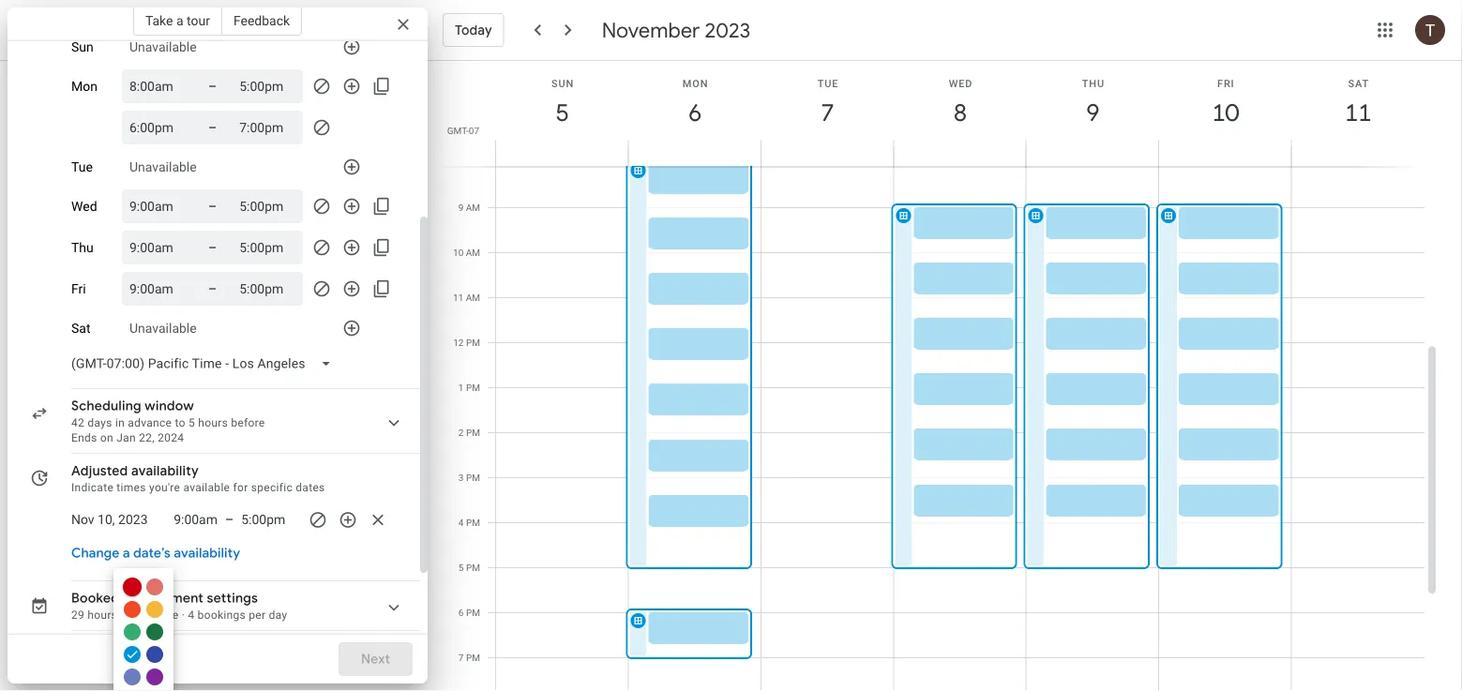 Task type: vqa. For each thing, say whether or not it's contained in the screenshot.


Task type: describe. For each thing, give the bounding box(es) containing it.
tomato, set event color menu item
[[123, 578, 142, 596]]

tue for tue
[[71, 159, 93, 175]]

7 inside tue 7
[[820, 97, 833, 128]]

on
[[100, 431, 113, 445]]

fri for fri
[[71, 281, 86, 297]]

thursday, november 9 element
[[1071, 91, 1114, 134]]

4 pm
[[458, 517, 480, 528]]

8 inside wed 8
[[952, 97, 966, 128]]

12 pm
[[453, 337, 480, 348]]

– for fri
[[208, 281, 217, 296]]

11 inside 11 column header
[[1344, 97, 1370, 128]]

grid containing 5
[[435, 61, 1440, 691]]

1 vertical spatial 7
[[458, 652, 464, 663]]

scheduling window 42 days in advance to 5 hours before ends on jan 22, 2024
[[71, 398, 265, 445]]

pm for 6 pm
[[466, 607, 480, 618]]

5 pm
[[458, 562, 480, 573]]

thu 9
[[1082, 77, 1105, 128]]

End time on Wednesdays text field
[[239, 195, 296, 218]]

6 inside mon 6
[[687, 97, 701, 128]]

sat for sat
[[71, 320, 90, 336]]

– for wed
[[208, 198, 217, 214]]

basil, set event color menu item
[[146, 624, 163, 641]]

5 inside scheduling window 42 days in advance to 5 hours before ends on jan 22, 2024
[[188, 416, 195, 430]]

12
[[453, 337, 464, 348]]

am for 9 am
[[466, 202, 480, 213]]

friday, november 10 element
[[1204, 91, 1247, 134]]

– for mon
[[208, 78, 217, 94]]

mon for mon
[[71, 79, 97, 94]]

take a tour
[[145, 13, 210, 28]]

10 am
[[453, 247, 480, 258]]

available
[[183, 481, 230, 494]]

22,
[[139, 431, 155, 445]]

a for change
[[123, 545, 130, 562]]

sunday, november 5 element
[[541, 91, 584, 134]]

per
[[249, 609, 266, 622]]

take a tour button
[[133, 6, 222, 36]]

scheduling
[[71, 398, 141, 415]]

tuesday, november 7 element
[[806, 91, 849, 134]]

0 horizontal spatial 10
[[453, 247, 464, 258]]

– left end time on mondays text box
[[208, 120, 217, 135]]

pm for 3 pm
[[466, 472, 480, 483]]

wed 8
[[949, 77, 973, 128]]

lavender, set event color menu item
[[124, 669, 141, 686]]

november
[[602, 17, 700, 43]]

availability inside adjusted availability indicate times you're available for specific dates
[[131, 462, 199, 479]]

sat 11
[[1344, 77, 1370, 128]]

0 horizontal spatial 8
[[458, 157, 464, 168]]

mon 6
[[683, 77, 708, 128]]

5 inside sun 5
[[554, 97, 568, 128]]

tue for tue 7
[[818, 77, 839, 89]]

you're
[[149, 481, 180, 494]]

1
[[458, 382, 464, 393]]

Start time on Fridays text field
[[129, 278, 186, 300]]

8 column header
[[893, 61, 1027, 166]]

adjusted
[[71, 462, 128, 479]]

10 column header
[[1158, 61, 1292, 166]]

start time on mondays text field for end time on mondays text field on the left top of page
[[129, 75, 186, 98]]

6 pm
[[458, 607, 480, 618]]

hours inside booked appointment settings 29 hours buffer time · 4 bookings per day
[[88, 609, 117, 622]]

grape, set event color menu item
[[146, 669, 163, 686]]

End time on Mondays text field
[[239, 116, 296, 139]]

a for take
[[176, 13, 183, 28]]

pm for 4 pm
[[466, 517, 480, 528]]

indicate
[[71, 481, 114, 494]]

4 inside booked appointment settings 29 hours buffer time · 4 bookings per day
[[188, 609, 194, 622]]

Start time on Wednesdays text field
[[129, 195, 186, 218]]

blueberry, set event color menu item
[[146, 646, 163, 663]]

feedback
[[233, 13, 290, 28]]

wed for wed 8
[[949, 77, 973, 89]]

1 horizontal spatial 5
[[458, 562, 464, 573]]

10 inside 10 column header
[[1211, 97, 1238, 128]]

Start time on Thursdays text field
[[129, 236, 186, 259]]

unavailable for tue
[[129, 159, 197, 175]]

1 pm
[[458, 382, 480, 393]]

07
[[469, 125, 479, 136]]

gmt-07
[[447, 125, 479, 136]]

window
[[145, 398, 194, 415]]

times
[[117, 481, 146, 494]]

start time on mondays text field for end time on mondays text box
[[129, 116, 186, 139]]

9 am
[[458, 202, 480, 213]]

appointment
[[122, 590, 203, 607]]

banana, set event color menu item
[[146, 601, 163, 618]]

wed for wed
[[71, 199, 97, 214]]

am for 10 am
[[466, 247, 480, 258]]



Task type: locate. For each thing, give the bounding box(es) containing it.
pm right 2
[[466, 427, 480, 438]]

8 pm from the top
[[466, 652, 480, 663]]

2 am from the top
[[466, 202, 480, 213]]

5 column header
[[495, 61, 629, 166]]

2 vertical spatial 5
[[458, 562, 464, 573]]

0 vertical spatial unavailable
[[129, 39, 197, 55]]

pm right 1 at bottom
[[466, 382, 480, 393]]

pm up 6 pm
[[466, 562, 480, 573]]

hours
[[198, 416, 228, 430], [88, 609, 117, 622]]

·
[[182, 609, 185, 622]]

1 horizontal spatial a
[[176, 13, 183, 28]]

0 vertical spatial 7
[[820, 97, 833, 128]]

1 vertical spatial sat
[[71, 320, 90, 336]]

am down 9 am
[[466, 247, 480, 258]]

am down 8 am
[[466, 202, 480, 213]]

2 pm
[[458, 427, 480, 438]]

1 horizontal spatial sun
[[552, 77, 574, 89]]

thu for thu 9
[[1082, 77, 1105, 89]]

0 horizontal spatial 9
[[458, 202, 464, 213]]

0 vertical spatial start time on mondays text field
[[129, 75, 186, 98]]

sage, set event color menu item
[[124, 624, 141, 641]]

Date text field
[[71, 508, 148, 531]]

sun for sun
[[71, 39, 94, 55]]

start time on mondays text field down take
[[129, 75, 186, 98]]

4 pm from the top
[[466, 472, 480, 483]]

sat for sat 11
[[1348, 77, 1369, 89]]

7 pm
[[458, 652, 480, 663]]

0 vertical spatial 6
[[687, 97, 701, 128]]

time
[[155, 609, 179, 622]]

wed
[[949, 77, 973, 89], [71, 199, 97, 214]]

1 vertical spatial a
[[123, 545, 130, 562]]

1 vertical spatial hours
[[88, 609, 117, 622]]

End time text field
[[241, 508, 294, 531]]

sat
[[1348, 77, 1369, 89], [71, 320, 90, 336]]

buffer
[[120, 609, 152, 622]]

fri 10
[[1211, 77, 1238, 128]]

thu up thursday, november 9 "element"
[[1082, 77, 1105, 89]]

feedback button
[[222, 6, 302, 36]]

None field
[[64, 347, 347, 381]]

1 horizontal spatial 7
[[820, 97, 833, 128]]

settings
[[207, 590, 258, 607]]

1 horizontal spatial mon
[[683, 77, 708, 89]]

availability up you're
[[131, 462, 199, 479]]

unavailable up start time on wednesdays text box
[[129, 159, 197, 175]]

am
[[466, 157, 480, 168], [466, 202, 480, 213], [466, 247, 480, 258], [466, 292, 480, 303]]

End time on Fridays text field
[[239, 278, 296, 300]]

1 horizontal spatial hours
[[198, 416, 228, 430]]

1 vertical spatial 11
[[453, 292, 464, 303]]

1 vertical spatial thu
[[71, 240, 94, 255]]

pm right 3
[[466, 472, 480, 483]]

Start time text field
[[165, 508, 218, 531]]

days
[[88, 416, 112, 430]]

saturday, november 11 element
[[1337, 91, 1380, 134]]

0 horizontal spatial wed
[[71, 199, 97, 214]]

6 column header
[[628, 61, 761, 166]]

1 horizontal spatial thu
[[1082, 77, 1105, 89]]

2 vertical spatial unavailable
[[129, 320, 197, 336]]

tangerine, set event color menu item
[[124, 601, 141, 618]]

thu
[[1082, 77, 1105, 89], [71, 240, 94, 255]]

a left tour
[[176, 13, 183, 28]]

2024
[[158, 431, 184, 445]]

29
[[71, 609, 84, 622]]

1 vertical spatial 6
[[458, 607, 464, 618]]

6 down 5 pm
[[458, 607, 464, 618]]

3 pm
[[458, 472, 480, 483]]

0 horizontal spatial 5
[[188, 416, 195, 430]]

4 am from the top
[[466, 292, 480, 303]]

tue inside 7 column header
[[818, 77, 839, 89]]

pm down 6 pm
[[466, 652, 480, 663]]

sat inside sat 11
[[1348, 77, 1369, 89]]

am for 11 am
[[466, 292, 480, 303]]

1 vertical spatial 5
[[188, 416, 195, 430]]

0 horizontal spatial sun
[[71, 39, 94, 55]]

0 horizontal spatial hours
[[88, 609, 117, 622]]

0 horizontal spatial sat
[[71, 320, 90, 336]]

6 down november 2023
[[687, 97, 701, 128]]

1 horizontal spatial tue
[[818, 77, 839, 89]]

3 unavailable from the top
[[129, 320, 197, 336]]

mon for mon 6
[[683, 77, 708, 89]]

1 vertical spatial 9
[[458, 202, 464, 213]]

–
[[208, 78, 217, 94], [208, 120, 217, 135], [208, 198, 217, 214], [208, 240, 217, 255], [208, 281, 217, 296], [225, 512, 234, 527]]

fri inside fri 10
[[1217, 77, 1235, 89]]

unavailable
[[129, 39, 197, 55], [129, 159, 197, 175], [129, 320, 197, 336]]

unavailable down take
[[129, 39, 197, 55]]

– left end time on thursdays text box
[[208, 240, 217, 255]]

for
[[233, 481, 248, 494]]

today
[[455, 22, 492, 38]]

1 vertical spatial sun
[[552, 77, 574, 89]]

1 unavailable from the top
[[129, 39, 197, 55]]

take
[[145, 13, 173, 28]]

0 vertical spatial hours
[[198, 416, 228, 430]]

fri left start time on fridays "text box"
[[71, 281, 86, 297]]

7 pm from the top
[[466, 607, 480, 618]]

8 am
[[458, 157, 480, 168]]

1 horizontal spatial 10
[[1211, 97, 1238, 128]]

change a date's availability button
[[64, 536, 248, 570]]

fri
[[1217, 77, 1235, 89], [71, 281, 86, 297]]

2 start time on mondays text field from the top
[[129, 116, 186, 139]]

0 horizontal spatial thu
[[71, 240, 94, 255]]

1 vertical spatial availability
[[174, 545, 240, 562]]

11
[[1344, 97, 1370, 128], [453, 292, 464, 303]]

11 am
[[453, 292, 480, 303]]

1 vertical spatial tue
[[71, 159, 93, 175]]

11 column header
[[1291, 61, 1425, 166]]

advance
[[128, 416, 172, 430]]

3
[[458, 472, 464, 483]]

5 up 6 pm
[[458, 562, 464, 573]]

unavailable down start time on fridays "text box"
[[129, 320, 197, 336]]

0 vertical spatial fri
[[1217, 77, 1235, 89]]

9 inside thu 9
[[1085, 97, 1098, 128]]

wednesday, november 8 element
[[939, 91, 982, 134]]

1 horizontal spatial 4
[[458, 517, 464, 528]]

7 column header
[[760, 61, 894, 166]]

0 vertical spatial 4
[[458, 517, 464, 528]]

ends
[[71, 431, 97, 445]]

monday, november 6 element
[[673, 91, 717, 134]]

10
[[1211, 97, 1238, 128], [453, 247, 464, 258]]

0 horizontal spatial 6
[[458, 607, 464, 618]]

pm for 7 pm
[[466, 652, 480, 663]]

1 vertical spatial start time on mondays text field
[[129, 116, 186, 139]]

unavailable for sat
[[129, 320, 197, 336]]

mon inside 6 column header
[[683, 77, 708, 89]]

1 vertical spatial fri
[[71, 281, 86, 297]]

am up 12 pm
[[466, 292, 480, 303]]

6
[[687, 97, 701, 128], [458, 607, 464, 618]]

booked
[[71, 590, 119, 607]]

9
[[1085, 97, 1098, 128], [458, 202, 464, 213]]

1 horizontal spatial 8
[[952, 97, 966, 128]]

pm right 12
[[466, 337, 480, 348]]

pm up 5 pm
[[466, 517, 480, 528]]

– for thu
[[208, 240, 217, 255]]

1 pm from the top
[[466, 337, 480, 348]]

pm for 12 pm
[[466, 337, 480, 348]]

tue 7
[[818, 77, 839, 128]]

1 vertical spatial unavailable
[[129, 159, 197, 175]]

hours inside scheduling window 42 days in advance to 5 hours before ends on jan 22, 2024
[[198, 416, 228, 430]]

mon
[[683, 77, 708, 89], [71, 79, 97, 94]]

0 horizontal spatial 11
[[453, 292, 464, 303]]

8
[[952, 97, 966, 128], [458, 157, 464, 168]]

gmt-
[[447, 125, 469, 136]]

1 vertical spatial wed
[[71, 199, 97, 214]]

day
[[269, 609, 287, 622]]

thu left start time on thursdays text box
[[71, 240, 94, 255]]

5
[[554, 97, 568, 128], [188, 416, 195, 430], [458, 562, 464, 573]]

start time on mondays text field up start time on wednesdays text box
[[129, 116, 186, 139]]

fri up 'friday, november 10' element
[[1217, 77, 1235, 89]]

flamingo, set event color menu item
[[146, 579, 163, 595]]

availability inside button
[[174, 545, 240, 562]]

4 right ·
[[188, 609, 194, 622]]

0 vertical spatial sat
[[1348, 77, 1369, 89]]

0 horizontal spatial 4
[[188, 609, 194, 622]]

End time on Mondays text field
[[239, 75, 296, 98]]

0 vertical spatial 10
[[1211, 97, 1238, 128]]

sat up saturday, november 11 element at the right
[[1348, 77, 1369, 89]]

6 pm from the top
[[466, 562, 480, 573]]

pm for 1 pm
[[466, 382, 480, 393]]

0 vertical spatial 9
[[1085, 97, 1098, 128]]

fri for fri 10
[[1217, 77, 1235, 89]]

specific
[[251, 481, 293, 494]]

pm down 5 pm
[[466, 607, 480, 618]]

am for 8 am
[[466, 157, 480, 168]]

pm for 2 pm
[[466, 427, 480, 438]]

sat up scheduling
[[71, 320, 90, 336]]

1 am from the top
[[466, 157, 480, 168]]

pm
[[466, 337, 480, 348], [466, 382, 480, 393], [466, 427, 480, 438], [466, 472, 480, 483], [466, 517, 480, 528], [466, 562, 480, 573], [466, 607, 480, 618], [466, 652, 480, 663]]

– down for
[[225, 512, 234, 527]]

1 horizontal spatial sat
[[1348, 77, 1369, 89]]

2 unavailable from the top
[[129, 159, 197, 175]]

0 horizontal spatial a
[[123, 545, 130, 562]]

2 pm from the top
[[466, 382, 480, 393]]

0 vertical spatial availability
[[131, 462, 199, 479]]

in
[[115, 416, 125, 430]]

0 vertical spatial a
[[176, 13, 183, 28]]

0 horizontal spatial 7
[[458, 652, 464, 663]]

hours down booked
[[88, 609, 117, 622]]

wed inside 8 column header
[[949, 77, 973, 89]]

wed left start time on wednesdays text box
[[71, 199, 97, 214]]

sun
[[71, 39, 94, 55], [552, 77, 574, 89]]

0 vertical spatial 11
[[1344, 97, 1370, 128]]

1 vertical spatial 10
[[453, 247, 464, 258]]

sun 5
[[552, 77, 574, 128]]

1 start time on mondays text field from the top
[[129, 75, 186, 98]]

today button
[[443, 8, 504, 53]]

0 horizontal spatial mon
[[71, 79, 97, 94]]

0 vertical spatial sun
[[71, 39, 94, 55]]

1 horizontal spatial fri
[[1217, 77, 1235, 89]]

hours right to
[[198, 416, 228, 430]]

availability
[[131, 462, 199, 479], [174, 545, 240, 562]]

2 horizontal spatial 5
[[554, 97, 568, 128]]

wed up wednesday, november 8 'element'
[[949, 77, 973, 89]]

change
[[71, 545, 120, 562]]

4 down 3
[[458, 517, 464, 528]]

unavailable for sun
[[129, 39, 197, 55]]

0 vertical spatial 5
[[554, 97, 568, 128]]

to
[[175, 416, 185, 430]]

a
[[176, 13, 183, 28], [123, 545, 130, 562]]

5 right to
[[188, 416, 195, 430]]

3 am from the top
[[466, 247, 480, 258]]

2
[[458, 427, 464, 438]]

42
[[71, 416, 84, 430]]

0 vertical spatial wed
[[949, 77, 973, 89]]

3 pm from the top
[[466, 427, 480, 438]]

1 horizontal spatial 11
[[1344, 97, 1370, 128]]

dates
[[296, 481, 325, 494]]

thu inside '9' column header
[[1082, 77, 1105, 89]]

a left date's
[[123, 545, 130, 562]]

5 right the 07
[[554, 97, 568, 128]]

2023
[[705, 17, 751, 43]]

bookings
[[198, 609, 246, 622]]

november 2023
[[602, 17, 751, 43]]

grid
[[435, 61, 1440, 691]]

9 column header
[[1026, 61, 1159, 166]]

– left end time on mondays text field on the left top of page
[[208, 78, 217, 94]]

End time on Thursdays text field
[[239, 236, 296, 259]]

1 horizontal spatial wed
[[949, 77, 973, 89]]

change a date's availability
[[71, 545, 240, 562]]

0 horizontal spatial tue
[[71, 159, 93, 175]]

5 pm from the top
[[466, 517, 480, 528]]

1 vertical spatial 4
[[188, 609, 194, 622]]

0 horizontal spatial fri
[[71, 281, 86, 297]]

0 vertical spatial tue
[[818, 77, 839, 89]]

1 horizontal spatial 6
[[687, 97, 701, 128]]

0 vertical spatial thu
[[1082, 77, 1105, 89]]

tour
[[187, 13, 210, 28]]

– right start time on fridays "text box"
[[208, 281, 217, 296]]

tue
[[818, 77, 839, 89], [71, 159, 93, 175]]

adjusted availability indicate times you're available for specific dates
[[71, 462, 325, 494]]

jan
[[116, 431, 136, 445]]

1 vertical spatial 8
[[458, 157, 464, 168]]

4
[[458, 517, 464, 528], [188, 609, 194, 622]]

pm for 5 pm
[[466, 562, 480, 573]]

am down the 07
[[466, 157, 480, 168]]

peacock, set event color menu item
[[124, 646, 141, 663]]

1 horizontal spatial 9
[[1085, 97, 1098, 128]]

thu for thu
[[71, 240, 94, 255]]

7
[[820, 97, 833, 128], [458, 652, 464, 663]]

0 vertical spatial 8
[[952, 97, 966, 128]]

date's
[[133, 545, 171, 562]]

sun inside 5 column header
[[552, 77, 574, 89]]

booked appointment settings 29 hours buffer time · 4 bookings per day
[[71, 590, 287, 622]]

– left 'end time on wednesdays' text field
[[208, 198, 217, 214]]

sun for sun 5
[[552, 77, 574, 89]]

availability down start time text box
[[174, 545, 240, 562]]

Start time on Mondays text field
[[129, 75, 186, 98], [129, 116, 186, 139]]

before
[[231, 416, 265, 430]]



